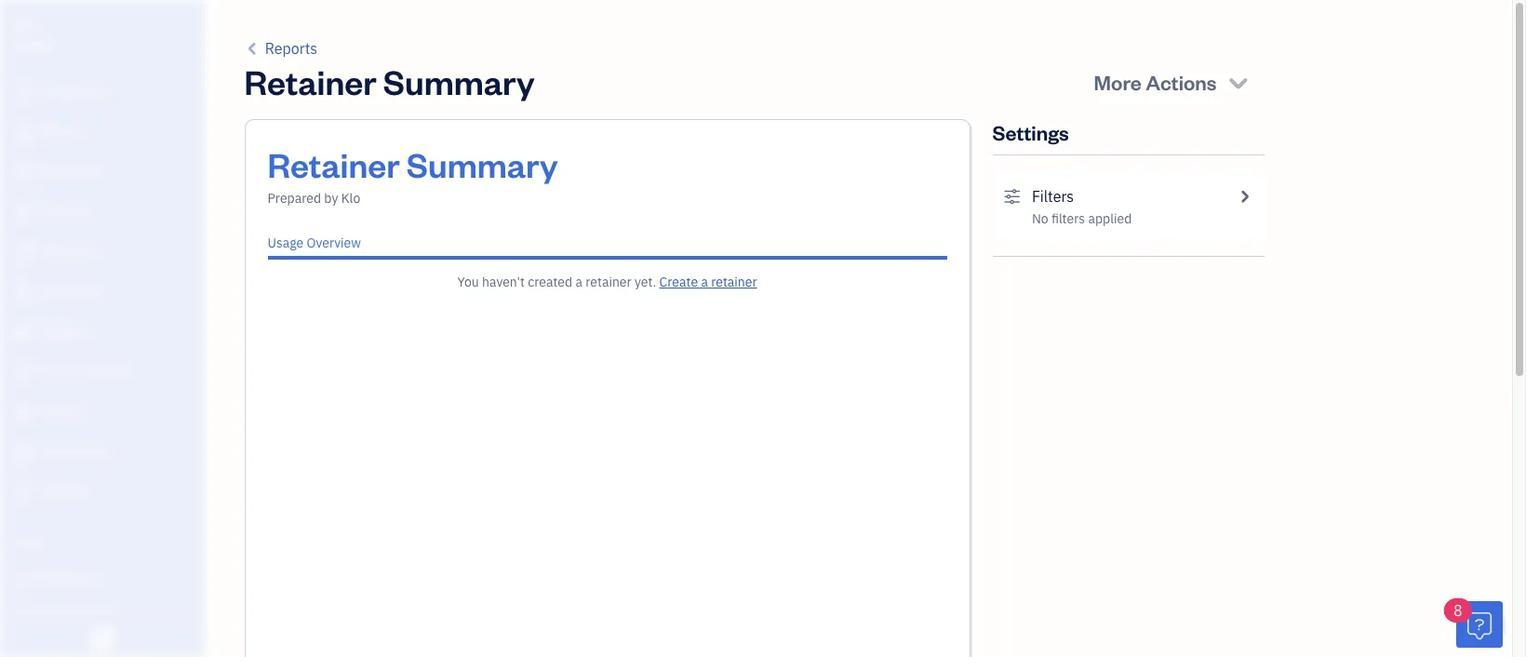 Task type: vqa. For each thing, say whether or not it's contained in the screenshot.
Payment Type
no



Task type: locate. For each thing, give the bounding box(es) containing it.
2 a from the left
[[701, 274, 708, 290]]

more actions button
[[1077, 60, 1268, 104]]

1 vertical spatial summary
[[407, 142, 558, 186]]

usage overview
[[268, 235, 361, 251]]

0 horizontal spatial klo
[[15, 17, 35, 34]]

usage
[[268, 235, 304, 251]]

settings
[[993, 119, 1069, 145]]

created
[[528, 274, 573, 290]]

no
[[1032, 210, 1049, 227]]

expense image
[[12, 283, 34, 302]]

retainer left the yet.
[[586, 274, 632, 290]]

estimate image
[[12, 163, 34, 181]]

and
[[45, 604, 65, 619]]

a
[[576, 274, 583, 290], [701, 274, 708, 290]]

1 horizontal spatial klo
[[341, 190, 360, 207]]

create
[[660, 274, 698, 290]]

a right created
[[576, 274, 583, 290]]

reports button
[[244, 37, 317, 60]]

freshbooks image
[[87, 627, 117, 650]]

klo inside retainer summary prepared by klo
[[341, 190, 360, 207]]

applied
[[1088, 210, 1132, 227]]

1 horizontal spatial retainer
[[711, 274, 757, 290]]

summary
[[383, 60, 535, 103], [407, 142, 558, 186]]

team members link
[[5, 561, 199, 594]]

summary for retainer summary
[[383, 60, 535, 103]]

1 horizontal spatial a
[[701, 274, 708, 290]]

klo right by
[[341, 190, 360, 207]]

retainer summary
[[244, 60, 535, 103]]

0 horizontal spatial retainer
[[586, 274, 632, 290]]

retainer
[[586, 274, 632, 290], [711, 274, 757, 290]]

timer image
[[12, 363, 34, 382]]

summary inside retainer summary prepared by klo
[[407, 142, 558, 186]]

klo inside the klo owner
[[15, 17, 35, 34]]

chevrondown image
[[1226, 69, 1251, 95]]

1 vertical spatial klo
[[341, 190, 360, 207]]

a right create
[[701, 274, 708, 290]]

chevronright image
[[1236, 185, 1253, 208]]

0 vertical spatial retainer
[[244, 60, 377, 103]]

0 vertical spatial summary
[[383, 60, 535, 103]]

team
[[14, 570, 43, 584]]

retainer up by
[[268, 142, 400, 186]]

retainer right create
[[711, 274, 757, 290]]

main element
[[0, 0, 265, 657]]

chart image
[[12, 443, 34, 462]]

money image
[[12, 403, 34, 422]]

8 button
[[1444, 598, 1503, 648]]

members
[[46, 570, 95, 584]]

apps
[[14, 535, 42, 550]]

retainer
[[244, 60, 377, 103], [268, 142, 400, 186]]

klo up owner
[[15, 17, 35, 34]]

1 vertical spatial retainer
[[268, 142, 400, 186]]

yet.
[[635, 274, 656, 290]]

0 horizontal spatial a
[[576, 274, 583, 290]]

items and services link
[[5, 596, 199, 628]]

filters
[[1032, 187, 1074, 206]]

klo
[[15, 17, 35, 34], [341, 190, 360, 207]]

payment image
[[12, 243, 34, 262]]

invoice image
[[12, 203, 34, 222]]

retainer inside retainer summary prepared by klo
[[268, 142, 400, 186]]

more actions
[[1094, 69, 1217, 95]]

0 vertical spatial klo
[[15, 17, 35, 34]]

retainer down reports
[[244, 60, 377, 103]]

team members
[[14, 570, 95, 584]]

apps link
[[5, 527, 199, 559]]



Task type: describe. For each thing, give the bounding box(es) containing it.
by
[[324, 190, 338, 207]]

services
[[67, 604, 112, 619]]

owner
[[15, 37, 52, 52]]

retainer for retainer summary prepared by klo
[[268, 142, 400, 186]]

no filters applied
[[1032, 210, 1132, 227]]

you
[[457, 274, 479, 290]]

actions
[[1146, 69, 1217, 95]]

filters
[[1052, 210, 1085, 227]]

items
[[14, 604, 43, 619]]

retainer for retainer summary
[[244, 60, 377, 103]]

reports
[[265, 39, 317, 58]]

8
[[1454, 601, 1463, 620]]

summary for retainer summary prepared by klo
[[407, 142, 558, 186]]

klo owner
[[15, 17, 52, 52]]

2 retainer from the left
[[711, 274, 757, 290]]

chevronleft image
[[244, 37, 261, 60]]

retainer summary prepared by klo
[[268, 142, 558, 207]]

haven't
[[482, 274, 525, 290]]

prepared
[[268, 190, 321, 207]]

project image
[[12, 323, 34, 342]]

settings image
[[1004, 185, 1021, 208]]

overview
[[307, 235, 361, 251]]

report image
[[12, 483, 34, 502]]

1 retainer from the left
[[586, 274, 632, 290]]

client image
[[12, 123, 34, 141]]

you haven't created a retainer yet. create a retainer
[[457, 274, 757, 290]]

resource center badge image
[[1457, 601, 1503, 648]]

create a retainer link
[[660, 274, 757, 290]]

1 a from the left
[[576, 274, 583, 290]]

items and services
[[14, 604, 112, 619]]

dashboard image
[[12, 83, 34, 101]]

more
[[1094, 69, 1142, 95]]



